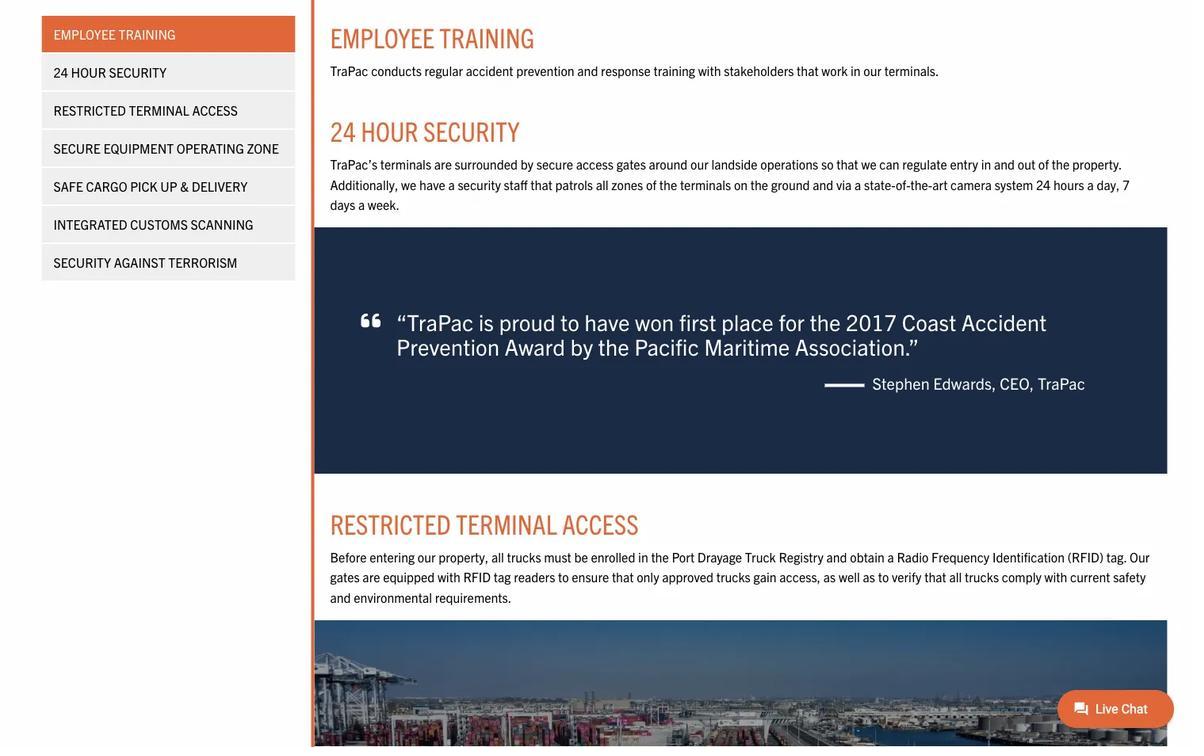 Task type: vqa. For each thing, say whether or not it's contained in the screenshot.
'ultimately'
no



Task type: locate. For each thing, give the bounding box(es) containing it.
security up surrounded
[[423, 113, 520, 148]]

1 vertical spatial restricted terminal access
[[330, 506, 639, 541]]

of right zones
[[646, 177, 657, 193]]

0 vertical spatial have
[[419, 177, 445, 193]]

0 vertical spatial 24 hour security
[[54, 64, 167, 80]]

restricted up entering
[[330, 506, 451, 541]]

in right entry at top right
[[981, 156, 991, 172]]

trucks up 'readers'
[[507, 549, 541, 565]]

0 vertical spatial gates
[[617, 156, 646, 172]]

against
[[114, 254, 165, 270]]

entry
[[950, 156, 978, 172]]

safety
[[1113, 570, 1146, 586]]

2017
[[846, 308, 897, 336]]

1 horizontal spatial in
[[851, 63, 861, 79]]

our right 'around' at the top of page
[[691, 156, 709, 172]]

cargo
[[86, 178, 127, 194]]

our
[[864, 63, 882, 79], [691, 156, 709, 172], [418, 549, 436, 565]]

24 up secure
[[54, 64, 68, 80]]

1 vertical spatial our
[[691, 156, 709, 172]]

integrated customs scanning
[[54, 216, 254, 232]]

1 vertical spatial terminal
[[456, 506, 557, 541]]

0 horizontal spatial terminal
[[129, 102, 189, 118]]

0 horizontal spatial trucks
[[507, 549, 541, 565]]

1 horizontal spatial employee
[[330, 20, 434, 54]]

as left well
[[824, 570, 836, 586]]

0 horizontal spatial hour
[[71, 64, 106, 80]]

trucks down frequency on the right bottom of the page
[[965, 570, 999, 586]]

1 horizontal spatial as
[[863, 570, 875, 586]]

won
[[635, 308, 674, 336]]

maritime
[[704, 333, 790, 360]]

with right training
[[698, 63, 721, 79]]

1 horizontal spatial gates
[[617, 156, 646, 172]]

1 horizontal spatial training
[[439, 20, 535, 54]]

0 horizontal spatial gates
[[330, 570, 360, 586]]

2 horizontal spatial all
[[949, 570, 962, 586]]

24 left hours
[[1036, 177, 1051, 193]]

obtain
[[850, 549, 885, 565]]

security down integrated on the left top of page
[[54, 254, 111, 270]]

2 vertical spatial in
[[638, 549, 648, 565]]

gates up zones
[[617, 156, 646, 172]]

scanning
[[191, 216, 254, 232]]

identification
[[993, 549, 1065, 565]]

a left radio
[[888, 549, 894, 565]]

terminal
[[129, 102, 189, 118], [456, 506, 557, 541]]

all up the tag
[[491, 549, 504, 565]]

1 vertical spatial gates
[[330, 570, 360, 586]]

that right "so"
[[837, 156, 858, 172]]

security
[[458, 177, 501, 193]]

1 horizontal spatial access
[[562, 506, 639, 541]]

trapac right ceo,
[[1038, 374, 1085, 393]]

0 vertical spatial all
[[596, 177, 609, 193]]

a right days
[[358, 197, 365, 213]]

before entering our property, all trucks must be enrolled in the port drayage truck registry and obtain a radio frequency identification (rfid) tag. our gates are equipped with rfid tag readers to ensure that only approved trucks gain access, as well as to verify that all trucks comply with current safety and environmental requirements.
[[330, 549, 1150, 606]]

by up staff at the top of the page
[[521, 156, 534, 172]]

employee training up regular
[[330, 20, 535, 54]]

drayage
[[698, 549, 742, 565]]

access up enrolled
[[562, 506, 639, 541]]

restricted terminal access up equipment
[[54, 102, 238, 118]]

restricted terminal access link
[[42, 92, 295, 128]]

truck
[[745, 549, 776, 565]]

restricted up secure
[[54, 102, 126, 118]]

2 vertical spatial our
[[418, 549, 436, 565]]

0 horizontal spatial are
[[363, 570, 380, 586]]

1 horizontal spatial we
[[861, 156, 877, 172]]

the up hours
[[1052, 156, 1070, 172]]

hour up trapac's
[[361, 113, 418, 148]]

property.
[[1073, 156, 1122, 172]]

hour
[[71, 64, 106, 80], [361, 113, 418, 148]]

1 vertical spatial 24 hour security
[[330, 113, 520, 148]]

0 vertical spatial security
[[109, 64, 167, 80]]

1 horizontal spatial all
[[596, 177, 609, 193]]

0 horizontal spatial trapac
[[330, 63, 368, 79]]

ensure
[[572, 570, 609, 586]]

trapac
[[330, 63, 368, 79], [1038, 374, 1085, 393]]

that
[[797, 63, 819, 79], [837, 156, 858, 172], [531, 177, 553, 193], [612, 570, 634, 586], [925, 570, 946, 586]]

24 hour security down regular
[[330, 113, 520, 148]]

place
[[721, 308, 774, 336]]

the right on
[[751, 177, 768, 193]]

1 horizontal spatial trapac
[[1038, 374, 1085, 393]]

security up restricted terminal access link
[[109, 64, 167, 80]]

via
[[836, 177, 852, 193]]

24 hour security up restricted terminal access link
[[54, 64, 167, 80]]

and
[[577, 63, 598, 79], [994, 156, 1015, 172], [813, 177, 833, 193], [827, 549, 847, 565], [330, 590, 351, 606]]

trapac's terminals are surrounded by secure access gates around our landside operations so that we can regulate entry in and out of the property. additionally, we have a security staff that patrols all zones of the terminals on the ground and via a state-of-the-art camera system 24 hours a day, 7 days a week.
[[330, 156, 1130, 213]]

terminals up week.
[[380, 156, 431, 172]]

1 vertical spatial trapac
[[1038, 374, 1085, 393]]

1 horizontal spatial by
[[570, 333, 593, 360]]

"trapac
[[396, 308, 473, 336]]

24 hour security inside 24 hour security link
[[54, 64, 167, 80]]

access
[[192, 102, 238, 118], [562, 506, 639, 541]]

1 horizontal spatial have
[[585, 308, 630, 336]]

the-
[[911, 177, 933, 193]]

24 up trapac's
[[330, 113, 356, 148]]

1 horizontal spatial restricted
[[330, 506, 451, 541]]

1 horizontal spatial our
[[691, 156, 709, 172]]

rfid
[[463, 570, 491, 586]]

2 as from the left
[[863, 570, 875, 586]]

training up accident
[[439, 20, 535, 54]]

0 horizontal spatial all
[[491, 549, 504, 565]]

ceo,
[[1000, 374, 1034, 393]]

our up equipped
[[418, 549, 436, 565]]

gates
[[617, 156, 646, 172], [330, 570, 360, 586]]

in inside "trapac's terminals are surrounded by secure access gates around our landside operations so that we can regulate entry in and out of the property. additionally, we have a security staff that patrols all zones of the terminals on the ground and via a state-of-the-art camera system 24 hours a day, 7 days a week."
[[981, 156, 991, 172]]

all
[[596, 177, 609, 193], [491, 549, 504, 565], [949, 570, 962, 586]]

have left 'security'
[[419, 177, 445, 193]]

up
[[160, 178, 177, 194]]

solid image
[[361, 310, 381, 332]]

that down secure
[[531, 177, 553, 193]]

trapac left conducts
[[330, 63, 368, 79]]

that down enrolled
[[612, 570, 634, 586]]

as right well
[[863, 570, 875, 586]]

1 horizontal spatial restricted terminal access
[[330, 506, 639, 541]]

environmental
[[354, 590, 432, 606]]

0 vertical spatial of
[[1038, 156, 1049, 172]]

all inside "trapac's terminals are surrounded by secure access gates around our landside operations so that we can regulate entry in and out of the property. additionally, we have a security staff that patrols all zones of the terminals on the ground and via a state-of-the-art camera system 24 hours a day, 7 days a week."
[[596, 177, 609, 193]]

gates inside "trapac's terminals are surrounded by secure access gates around our landside operations so that we can regulate entry in and out of the property. additionally, we have a security staff that patrols all zones of the terminals on the ground and via a state-of-the-art camera system 24 hours a day, 7 days a week."
[[617, 156, 646, 172]]

have inside "trapac is proud to have won first place for the 2017 coast accident prevention award by the pacific maritime association."
[[585, 308, 630, 336]]

0 horizontal spatial employee training
[[54, 26, 176, 42]]

we left the can
[[861, 156, 877, 172]]

1 vertical spatial are
[[363, 570, 380, 586]]

in right work
[[851, 63, 861, 79]]

with down property,
[[438, 570, 460, 586]]

1 vertical spatial access
[[562, 506, 639, 541]]

week.
[[368, 197, 400, 213]]

terminal up "secure equipment operating zone"
[[129, 102, 189, 118]]

0 vertical spatial in
[[851, 63, 861, 79]]

trucks
[[507, 549, 541, 565], [716, 570, 751, 586], [965, 570, 999, 586]]

training
[[439, 20, 535, 54], [119, 26, 176, 42]]

1 vertical spatial hour
[[361, 113, 418, 148]]

comply
[[1002, 570, 1042, 586]]

pacific
[[634, 333, 699, 360]]

of right out
[[1038, 156, 1049, 172]]

0 horizontal spatial as
[[824, 570, 836, 586]]

are left surrounded
[[434, 156, 452, 172]]

0 vertical spatial hour
[[71, 64, 106, 80]]

we right additionally,
[[401, 177, 416, 193]]

edwards,
[[933, 374, 996, 393]]

regular
[[425, 63, 463, 79]]

2 horizontal spatial with
[[1045, 570, 1067, 586]]

1 horizontal spatial terminal
[[456, 506, 557, 541]]

2 horizontal spatial trucks
[[965, 570, 999, 586]]

restricted
[[54, 102, 126, 118], [330, 506, 451, 541]]

terminals left on
[[680, 177, 731, 193]]

0 horizontal spatial with
[[438, 570, 460, 586]]

0 vertical spatial terminals
[[380, 156, 431, 172]]

access up operating
[[192, 102, 238, 118]]

safe
[[54, 178, 83, 194]]

a left 'security'
[[448, 177, 455, 193]]

and up well
[[827, 549, 847, 565]]

by right award
[[570, 333, 593, 360]]

1 vertical spatial 24
[[330, 113, 356, 148]]

gates down before
[[330, 570, 360, 586]]

customs
[[130, 216, 188, 232]]

1 vertical spatial restricted
[[330, 506, 451, 541]]

2 vertical spatial security
[[54, 254, 111, 270]]

landside
[[711, 156, 758, 172]]

2 horizontal spatial 24
[[1036, 177, 1051, 193]]

are
[[434, 156, 452, 172], [363, 570, 380, 586]]

2 horizontal spatial our
[[864, 63, 882, 79]]

0 horizontal spatial in
[[638, 549, 648, 565]]

terminal up the tag
[[456, 506, 557, 541]]

restricted terminal access up property,
[[330, 506, 639, 541]]

0 vertical spatial by
[[521, 156, 534, 172]]

1 horizontal spatial are
[[434, 156, 452, 172]]

training up 24 hour security link at the top of page
[[119, 26, 176, 42]]

1 vertical spatial have
[[585, 308, 630, 336]]

1 vertical spatial we
[[401, 177, 416, 193]]

have left 'won'
[[585, 308, 630, 336]]

secure equipment operating zone
[[54, 140, 279, 156]]

1 vertical spatial by
[[570, 333, 593, 360]]

day,
[[1097, 177, 1120, 193]]

1 horizontal spatial 24 hour security
[[330, 113, 520, 148]]

safe cargo pick up & delivery
[[54, 178, 248, 194]]

all down "access"
[[596, 177, 609, 193]]

2 horizontal spatial in
[[981, 156, 991, 172]]

0 vertical spatial trapac
[[330, 63, 368, 79]]

0 horizontal spatial by
[[521, 156, 534, 172]]

prevention
[[516, 63, 575, 79]]

zone
[[247, 140, 279, 156]]

with
[[698, 63, 721, 79], [438, 570, 460, 586], [1045, 570, 1067, 586]]

0 horizontal spatial have
[[419, 177, 445, 193]]

0 horizontal spatial 24 hour security
[[54, 64, 167, 80]]

0 horizontal spatial of
[[646, 177, 657, 193]]

0 vertical spatial we
[[861, 156, 877, 172]]

registry
[[779, 549, 824, 565]]

by inside "trapac is proud to have won first place for the 2017 coast accident prevention award by the pacific maritime association."
[[570, 333, 593, 360]]

to right "proud"
[[561, 308, 579, 336]]

the down 'around' at the top of page
[[659, 177, 677, 193]]

trapac conducts regular accident prevention and response training with stakeholders that work in our terminals.
[[330, 63, 939, 79]]

employee
[[330, 20, 434, 54], [54, 26, 116, 42]]

1 horizontal spatial terminals
[[680, 177, 731, 193]]

access inside restricted terminal access link
[[192, 102, 238, 118]]

with down the identification
[[1045, 570, 1067, 586]]

0 horizontal spatial our
[[418, 549, 436, 565]]

in up only
[[638, 549, 648, 565]]

are down entering
[[363, 570, 380, 586]]

entering
[[370, 549, 415, 565]]

2 vertical spatial 24
[[1036, 177, 1051, 193]]

as
[[824, 570, 836, 586], [863, 570, 875, 586]]

1 horizontal spatial hour
[[361, 113, 418, 148]]

delivery
[[192, 178, 248, 194]]

our right work
[[864, 63, 882, 79]]

our
[[1130, 549, 1150, 565]]

the left port at the bottom right
[[651, 549, 669, 565]]

current
[[1070, 570, 1110, 586]]

by
[[521, 156, 534, 172], [570, 333, 593, 360]]

0 vertical spatial are
[[434, 156, 452, 172]]

trapac's
[[330, 156, 377, 172]]

hour up secure
[[71, 64, 106, 80]]

that right verify
[[925, 570, 946, 586]]

0 horizontal spatial training
[[119, 26, 176, 42]]

1 vertical spatial in
[[981, 156, 991, 172]]

7
[[1123, 177, 1130, 193]]

well
[[839, 570, 860, 586]]

association."
[[795, 333, 919, 360]]

0 horizontal spatial restricted
[[54, 102, 126, 118]]

1 vertical spatial terminals
[[680, 177, 731, 193]]

1 as from the left
[[824, 570, 836, 586]]

0 horizontal spatial access
[[192, 102, 238, 118]]

employee training up 24 hour security link at the top of page
[[54, 26, 176, 42]]

award
[[505, 333, 565, 360]]

hour inside 24 hour security link
[[71, 64, 106, 80]]

1 horizontal spatial of
[[1038, 156, 1049, 172]]

trucks down drayage
[[716, 570, 751, 586]]

0 horizontal spatial 24
[[54, 64, 68, 80]]

to
[[561, 308, 579, 336], [558, 570, 569, 586], [878, 570, 889, 586]]

terminals
[[380, 156, 431, 172], [680, 177, 731, 193]]

0 vertical spatial our
[[864, 63, 882, 79]]

all down frequency on the right bottom of the page
[[949, 570, 962, 586]]

0 vertical spatial access
[[192, 102, 238, 118]]

0 vertical spatial restricted terminal access
[[54, 102, 238, 118]]

the
[[1052, 156, 1070, 172], [659, 177, 677, 193], [751, 177, 768, 193], [810, 308, 841, 336], [598, 333, 629, 360], [651, 549, 669, 565]]

1 vertical spatial all
[[491, 549, 504, 565]]



Task type: describe. For each thing, give the bounding box(es) containing it.
port
[[672, 549, 695, 565]]

to down must
[[558, 570, 569, 586]]

in inside before entering our property, all trucks must be enrolled in the port drayage truck registry and obtain a radio frequency identification (rfid) tag. our gates are equipped with rfid tag readers to ensure that only approved trucks gain access, as well as to verify that all trucks comply with current safety and environmental requirements.
[[638, 549, 648, 565]]

0 horizontal spatial terminals
[[380, 156, 431, 172]]

the inside before entering our property, all trucks must be enrolled in the port drayage truck registry and obtain a radio frequency identification (rfid) tag. our gates are equipped with rfid tag readers to ensure that only approved trucks gain access, as well as to verify that all trucks comply with current safety and environmental requirements.
[[651, 549, 669, 565]]

must
[[544, 549, 571, 565]]

regulate
[[902, 156, 947, 172]]

employee training inside employee training link
[[54, 26, 176, 42]]

hours
[[1054, 177, 1084, 193]]

first
[[679, 308, 716, 336]]

out
[[1018, 156, 1036, 172]]

1 horizontal spatial trucks
[[716, 570, 751, 586]]

only
[[637, 570, 659, 586]]

&
[[180, 178, 189, 194]]

that left work
[[797, 63, 819, 79]]

safe cargo pick up & delivery link
[[42, 168, 295, 205]]

proud
[[499, 308, 555, 336]]

secure equipment operating zone link
[[42, 130, 295, 166]]

tag
[[494, 570, 511, 586]]

access,
[[780, 570, 821, 586]]

tag.
[[1107, 549, 1127, 565]]

have inside "trapac's terminals are surrounded by secure access gates around our landside operations so that we can regulate entry in and out of the property. additionally, we have a security staff that patrols all zones of the terminals on the ground and via a state-of-the-art camera system 24 hours a day, 7 days a week."
[[419, 177, 445, 193]]

are inside "trapac's terminals are surrounded by secure access gates around our landside operations so that we can regulate entry in and out of the property. additionally, we have a security staff that patrols all zones of the terminals on the ground and via a state-of-the-art camera system 24 hours a day, 7 days a week."
[[434, 156, 452, 172]]

before
[[330, 549, 367, 565]]

and left response
[[577, 63, 598, 79]]

operating
[[177, 140, 244, 156]]

work
[[822, 63, 848, 79]]

"trapac is proud to have won first place for the 2017 coast accident prevention award by the pacific maritime association."
[[396, 308, 1047, 360]]

radio
[[897, 549, 929, 565]]

enrolled
[[591, 549, 635, 565]]

2 vertical spatial all
[[949, 570, 962, 586]]

terrorism
[[168, 254, 238, 270]]

stephen edwards, ceo, trapac
[[872, 374, 1085, 393]]

0 horizontal spatial restricted terminal access
[[54, 102, 238, 118]]

stakeholders
[[724, 63, 794, 79]]

and left out
[[994, 156, 1015, 172]]

coast
[[902, 308, 956, 336]]

0 horizontal spatial employee
[[54, 26, 116, 42]]

by inside "trapac's terminals are surrounded by secure access gates around our landside operations so that we can regulate entry in and out of the property. additionally, we have a security staff that patrols all zones of the terminals on the ground and via a state-of-the-art camera system 24 hours a day, 7 days a week."
[[521, 156, 534, 172]]

and down "so"
[[813, 177, 833, 193]]

prevention
[[396, 333, 500, 360]]

verify
[[892, 570, 922, 586]]

frequency
[[932, 549, 990, 565]]

gates inside before entering our property, all trucks must be enrolled in the port drayage truck registry and obtain a radio frequency identification (rfid) tag. our gates are equipped with rfid tag readers to ensure that only approved trucks gain access, as well as to verify that all trucks comply with current safety and environmental requirements.
[[330, 570, 360, 586]]

operations
[[761, 156, 818, 172]]

camera
[[951, 177, 992, 193]]

is
[[479, 308, 494, 336]]

are inside before entering our property, all trucks must be enrolled in the port drayage truck registry and obtain a radio frequency identification (rfid) tag. our gates are equipped with rfid tag readers to ensure that only approved trucks gain access, as well as to verify that all trucks comply with current safety and environmental requirements.
[[363, 570, 380, 586]]

state-
[[864, 177, 896, 193]]

0 horizontal spatial we
[[401, 177, 416, 193]]

terminals.
[[885, 63, 939, 79]]

accident
[[466, 63, 513, 79]]

0 vertical spatial 24
[[54, 64, 68, 80]]

our inside before entering our property, all trucks must be enrolled in the port drayage truck registry and obtain a radio frequency identification (rfid) tag. our gates are equipped with rfid tag readers to ensure that only approved trucks gain access, as well as to verify that all trucks comply with current safety and environmental requirements.
[[418, 549, 436, 565]]

integrated
[[54, 216, 127, 232]]

additionally,
[[330, 177, 398, 193]]

a left day,
[[1087, 177, 1094, 193]]

24 inside "trapac's terminals are surrounded by secure access gates around our landside operations so that we can regulate entry in and out of the property. additionally, we have a security staff that patrols all zones of the terminals on the ground and via a state-of-the-art camera system 24 hours a day, 7 days a week."
[[1036, 177, 1051, 193]]

1 horizontal spatial 24
[[330, 113, 356, 148]]

so
[[821, 156, 834, 172]]

equipped
[[383, 570, 435, 586]]

for
[[779, 308, 805, 336]]

1 vertical spatial of
[[646, 177, 657, 193]]

approved
[[662, 570, 714, 586]]

and down before
[[330, 590, 351, 606]]

accident
[[961, 308, 1047, 336]]

24 hour security link
[[42, 54, 295, 90]]

gain
[[754, 570, 777, 586]]

conducts
[[371, 63, 422, 79]]

of-
[[896, 177, 911, 193]]

access
[[576, 156, 614, 172]]

0 vertical spatial restricted
[[54, 102, 126, 118]]

surrounded
[[455, 156, 518, 172]]

1 horizontal spatial with
[[698, 63, 721, 79]]

staff
[[504, 177, 528, 193]]

system
[[995, 177, 1033, 193]]

response
[[601, 63, 651, 79]]

a right via at the right top of page
[[855, 177, 861, 193]]

property,
[[439, 549, 489, 565]]

patrols
[[555, 177, 593, 193]]

security against terrorism
[[54, 254, 238, 270]]

1 horizontal spatial employee training
[[330, 20, 535, 54]]

training
[[654, 63, 695, 79]]

the right the for
[[810, 308, 841, 336]]

days
[[330, 197, 355, 213]]

our inside "trapac's terminals are surrounded by secure access gates around our landside operations so that we can regulate entry in and out of the property. additionally, we have a security staff that patrols all zones of the terminals on the ground and via a state-of-the-art camera system 24 hours a day, 7 days a week."
[[691, 156, 709, 172]]

security against terrorism link
[[42, 244, 295, 281]]

readers
[[514, 570, 555, 586]]

on
[[734, 177, 748, 193]]

secure
[[54, 140, 100, 156]]

employee training link
[[42, 16, 295, 52]]

0 vertical spatial terminal
[[129, 102, 189, 118]]

secure
[[536, 156, 573, 172]]

1 vertical spatial security
[[423, 113, 520, 148]]

a inside before entering our property, all trucks must be enrolled in the port drayage truck registry and obtain a radio frequency identification (rfid) tag. our gates are equipped with rfid tag readers to ensure that only approved trucks gain access, as well as to verify that all trucks comply with current safety and environmental requirements.
[[888, 549, 894, 565]]

the left 'won'
[[598, 333, 629, 360]]

can
[[880, 156, 900, 172]]

art
[[933, 177, 948, 193]]

around
[[649, 156, 688, 172]]

stephen
[[872, 374, 930, 393]]

to left verify
[[878, 570, 889, 586]]

to inside "trapac is proud to have won first place for the 2017 coast accident prevention award by the pacific maritime association."
[[561, 308, 579, 336]]

ground
[[771, 177, 810, 193]]

(rfid)
[[1068, 549, 1104, 565]]



